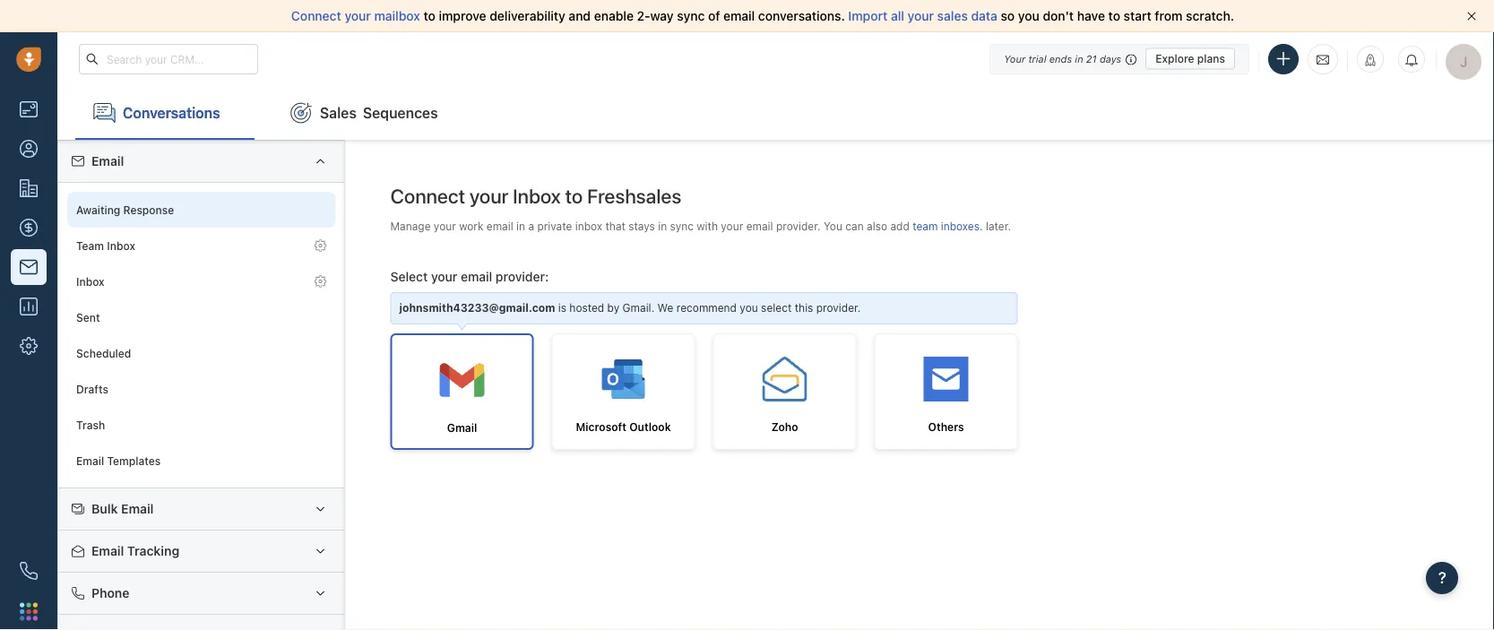Task type: vqa. For each thing, say whether or not it's contained in the screenshot.
Tracking
yes



Task type: locate. For each thing, give the bounding box(es) containing it.
inbox right team
[[107, 239, 135, 252]]

what's new image
[[1364, 54, 1377, 66]]

sync left the of
[[677, 9, 705, 23]]

your right the all
[[908, 9, 934, 23]]

your up work
[[470, 184, 508, 207]]

connect for connect your inbox to freshsales
[[390, 184, 465, 207]]

templates
[[107, 454, 161, 467]]

in left a
[[516, 220, 525, 232]]

don't
[[1043, 9, 1074, 23]]

2 vertical spatial inbox
[[76, 275, 105, 288]]

21
[[1086, 53, 1097, 65]]

inbox down team
[[76, 275, 105, 288]]

way
[[650, 9, 674, 23]]

email right bulk
[[121, 501, 154, 516]]

provider:
[[496, 269, 549, 284]]

drafts link
[[67, 371, 336, 407]]

you left select
[[740, 302, 758, 314]]

2 horizontal spatial inbox
[[513, 184, 561, 207]]

in left 21
[[1075, 53, 1083, 65]]

awaiting response
[[76, 203, 174, 216]]

email right the of
[[723, 9, 755, 23]]

email
[[91, 154, 124, 168], [76, 454, 104, 467], [121, 501, 154, 516], [91, 544, 124, 558]]

you
[[824, 220, 842, 232]]

0 horizontal spatial you
[[740, 302, 758, 314]]

scheduled link
[[67, 335, 336, 371]]

tab list
[[57, 86, 1494, 140]]

in right stays
[[658, 220, 667, 232]]

data
[[971, 9, 997, 23]]

add
[[890, 220, 909, 232]]

trash link
[[67, 407, 336, 443]]

connect
[[291, 9, 341, 23], [390, 184, 465, 207]]

email down trash
[[76, 454, 104, 467]]

1 vertical spatial sync
[[670, 220, 694, 232]]

your for connect your mailbox to improve deliverability and enable 2-way sync of email conversations. import all your sales data so you don't have to start from scratch.
[[345, 9, 371, 23]]

gmail.
[[623, 302, 654, 314]]

to for improve
[[423, 9, 435, 23]]

private
[[537, 220, 572, 232]]

inbox
[[513, 184, 561, 207], [107, 239, 135, 252], [76, 275, 105, 288]]

inbox up a
[[513, 184, 561, 207]]

email templates link
[[67, 443, 336, 479]]

sales
[[937, 9, 968, 23]]

1 vertical spatial you
[[740, 302, 758, 314]]

0 horizontal spatial to
[[423, 9, 435, 23]]

your trial ends in 21 days
[[1004, 53, 1121, 65]]

improve
[[439, 9, 486, 23]]

email for email
[[91, 154, 124, 168]]

0 vertical spatial you
[[1018, 9, 1039, 23]]

your
[[345, 9, 371, 23], [908, 9, 934, 23], [470, 184, 508, 207], [434, 220, 456, 232], [721, 220, 743, 232], [431, 269, 457, 284]]

with
[[697, 220, 718, 232]]

you right so
[[1018, 9, 1039, 23]]

connect up manage
[[390, 184, 465, 207]]

to right mailbox
[[423, 9, 435, 23]]

conversations.
[[758, 9, 845, 23]]

sent link
[[67, 299, 336, 335]]

phone element
[[11, 553, 47, 589]]

inbox
[[575, 220, 602, 232]]

1 horizontal spatial connect
[[390, 184, 465, 207]]

in
[[1075, 53, 1083, 65], [516, 220, 525, 232], [658, 220, 667, 232]]

1 vertical spatial connect
[[390, 184, 465, 207]]

select
[[390, 269, 428, 284]]

email inside "link"
[[76, 454, 104, 467]]

your left mailbox
[[345, 9, 371, 23]]

start
[[1124, 9, 1151, 23]]

email for email tracking
[[91, 544, 124, 558]]

connect left mailbox
[[291, 9, 341, 23]]

team inbox
[[76, 239, 135, 252]]

provider. right this
[[816, 302, 861, 314]]

of
[[708, 9, 720, 23]]

microsoft outlook link
[[552, 334, 695, 450]]

your left work
[[434, 220, 456, 232]]

sales sequences link
[[272, 86, 456, 140]]

others link
[[874, 334, 1018, 450]]

provider. left the "you"
[[776, 220, 821, 232]]

0 vertical spatial connect
[[291, 9, 341, 23]]

freshsales
[[587, 184, 681, 207]]

1 vertical spatial provider.
[[816, 302, 861, 314]]

outlook
[[629, 420, 671, 433]]

your right select
[[431, 269, 457, 284]]

0 horizontal spatial inbox
[[76, 275, 105, 288]]

microsoft
[[576, 420, 626, 433]]

email up phone
[[91, 544, 124, 558]]

0 horizontal spatial connect
[[291, 9, 341, 23]]

1 horizontal spatial inbox
[[107, 239, 135, 252]]

others
[[928, 420, 964, 433]]

to
[[423, 9, 435, 23], [1108, 9, 1120, 23], [565, 184, 583, 207]]

to left the start
[[1108, 9, 1120, 23]]

mailbox
[[374, 9, 420, 23]]

scratch.
[[1186, 9, 1234, 23]]

phone image
[[20, 562, 38, 580]]

connect for connect your mailbox to improve deliverability and enable 2-way sync of email conversations. import all your sales data so you don't have to start from scratch.
[[291, 9, 341, 23]]

provider.
[[776, 220, 821, 232], [816, 302, 861, 314]]

inboxes.
[[941, 220, 983, 232]]

1 vertical spatial inbox
[[107, 239, 135, 252]]

Search your CRM... text field
[[79, 44, 258, 74]]

1 horizontal spatial you
[[1018, 9, 1039, 23]]

1 horizontal spatial to
[[565, 184, 583, 207]]

email
[[723, 9, 755, 23], [486, 220, 513, 232], [746, 220, 773, 232], [461, 269, 492, 284]]

0 vertical spatial inbox
[[513, 184, 561, 207]]

sync
[[677, 9, 705, 23], [670, 220, 694, 232]]

email up awaiting
[[91, 154, 124, 168]]

sales
[[320, 104, 357, 121]]

explore plans link
[[1146, 48, 1235, 69]]

email up the johnsmith43233@gmail.com
[[461, 269, 492, 284]]

to up inbox
[[565, 184, 583, 207]]

you
[[1018, 9, 1039, 23], [740, 302, 758, 314]]

connect your mailbox to improve deliverability and enable 2-way sync of email conversations. import all your sales data so you don't have to start from scratch.
[[291, 9, 1234, 23]]

sync left with
[[670, 220, 694, 232]]



Task type: describe. For each thing, give the bounding box(es) containing it.
team inboxes. link
[[912, 220, 986, 232]]

your for manage your work email in a private inbox that stays in sync with your email provider. you can also add team inboxes. later.
[[434, 220, 456, 232]]

conversations link
[[75, 86, 255, 140]]

conversations
[[123, 104, 220, 121]]

is
[[558, 302, 566, 314]]

team inbox link
[[67, 228, 336, 263]]

close image
[[1467, 12, 1476, 21]]

tracking
[[127, 544, 179, 558]]

import
[[848, 9, 888, 23]]

johnsmith43233@gmail.com is hosted by gmail. we recommend you select this provider.
[[399, 302, 861, 314]]

select
[[761, 302, 792, 314]]

drafts
[[76, 383, 108, 395]]

explore
[[1155, 52, 1194, 65]]

manage your work email in a private inbox that stays in sync with your email provider. you can also add team inboxes. later.
[[390, 220, 1011, 232]]

trash
[[76, 418, 105, 431]]

team
[[76, 239, 104, 252]]

team
[[912, 220, 938, 232]]

your
[[1004, 53, 1025, 65]]

zoho link
[[713, 334, 856, 450]]

2 horizontal spatial to
[[1108, 9, 1120, 23]]

1 horizontal spatial in
[[658, 220, 667, 232]]

this
[[795, 302, 813, 314]]

ends
[[1049, 53, 1072, 65]]

from
[[1155, 9, 1183, 23]]

can
[[845, 220, 864, 232]]

2-
[[637, 9, 650, 23]]

inbox inside 'inbox' "link"
[[76, 275, 105, 288]]

inbox link
[[67, 263, 336, 299]]

your for select your email provider:
[[431, 269, 457, 284]]

gmail
[[447, 421, 477, 434]]

email for email templates
[[76, 454, 104, 467]]

bulk email
[[91, 501, 154, 516]]

johnsmith43233@gmail.com
[[399, 302, 555, 314]]

so
[[1001, 9, 1015, 23]]

select your email provider:
[[390, 269, 549, 284]]

and
[[569, 9, 591, 23]]

import all your sales data link
[[848, 9, 1001, 23]]

sales sequences
[[320, 104, 438, 121]]

scheduled
[[76, 347, 131, 359]]

to for freshsales
[[565, 184, 583, 207]]

email right work
[[486, 220, 513, 232]]

explore plans
[[1155, 52, 1225, 65]]

hosted
[[569, 302, 604, 314]]

sequences
[[363, 104, 438, 121]]

later.
[[986, 220, 1011, 232]]

connect your inbox to freshsales
[[390, 184, 681, 207]]

email right with
[[746, 220, 773, 232]]

awaiting response link
[[67, 192, 336, 228]]

connect your mailbox link
[[291, 9, 423, 23]]

your right with
[[721, 220, 743, 232]]

microsoft outlook
[[576, 420, 671, 433]]

by
[[607, 302, 620, 314]]

email templates
[[76, 454, 161, 467]]

awaiting
[[76, 203, 120, 216]]

phone
[[91, 586, 129, 600]]

have
[[1077, 9, 1105, 23]]

recommend
[[676, 302, 737, 314]]

send email image
[[1317, 52, 1329, 67]]

manage
[[390, 220, 431, 232]]

0 vertical spatial provider.
[[776, 220, 821, 232]]

freshworks switcher image
[[20, 603, 38, 620]]

days
[[1100, 53, 1121, 65]]

enable
[[594, 9, 634, 23]]

bulk
[[91, 501, 118, 516]]

zoho
[[771, 420, 798, 433]]

your for connect your inbox to freshsales
[[470, 184, 508, 207]]

stays
[[628, 220, 655, 232]]

we
[[657, 302, 673, 314]]

also
[[867, 220, 887, 232]]

tab list containing conversations
[[57, 86, 1494, 140]]

email tracking
[[91, 544, 179, 558]]

that
[[605, 220, 625, 232]]

response
[[123, 203, 174, 216]]

a
[[528, 220, 534, 232]]

trial
[[1028, 53, 1046, 65]]

2 horizontal spatial in
[[1075, 53, 1083, 65]]

0 horizontal spatial in
[[516, 220, 525, 232]]

0 vertical spatial sync
[[677, 9, 705, 23]]

plans
[[1197, 52, 1225, 65]]

inbox inside team inbox link
[[107, 239, 135, 252]]

work
[[459, 220, 483, 232]]

all
[[891, 9, 904, 23]]

sent
[[76, 311, 100, 323]]

gmail link
[[390, 334, 534, 450]]



